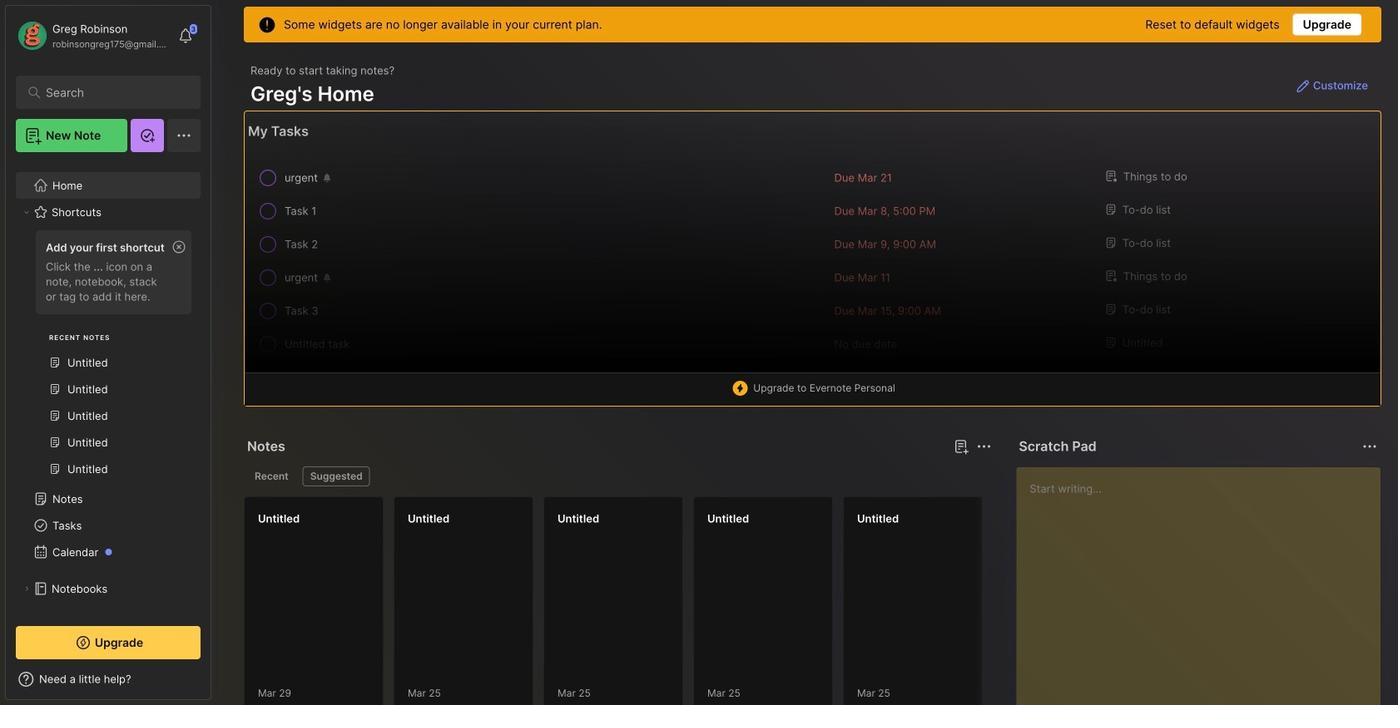 Task type: locate. For each thing, give the bounding box(es) containing it.
click to collapse image
[[210, 675, 223, 695]]

More actions field
[[972, 435, 996, 459], [1358, 435, 1382, 459]]

2 more actions image from the left
[[1360, 437, 1380, 457]]

tab list
[[247, 467, 989, 487]]

0 horizontal spatial more actions field
[[972, 435, 996, 459]]

0 horizontal spatial more actions image
[[974, 437, 994, 457]]

Account field
[[16, 19, 170, 52]]

None search field
[[46, 82, 179, 102]]

1 vertical spatial row group
[[244, 497, 1398, 706]]

1 more actions image from the left
[[974, 437, 994, 457]]

1 horizontal spatial more actions field
[[1358, 435, 1382, 459]]

group
[[16, 226, 200, 493]]

row group
[[245, 161, 1381, 361], [244, 497, 1398, 706]]

WHAT'S NEW field
[[6, 667, 211, 693]]

0 horizontal spatial tab
[[247, 467, 296, 487]]

tab
[[247, 467, 296, 487], [303, 467, 370, 487]]

main element
[[0, 0, 216, 706]]

group inside main element
[[16, 226, 200, 493]]

1 horizontal spatial tab
[[303, 467, 370, 487]]

2 more actions field from the left
[[1358, 435, 1382, 459]]

Start writing… text field
[[1030, 468, 1380, 699]]

tree
[[6, 162, 211, 692]]

1 horizontal spatial more actions image
[[1360, 437, 1380, 457]]

more actions image for first more actions field from the left
[[974, 437, 994, 457]]

tree inside main element
[[6, 162, 211, 692]]

more actions image
[[974, 437, 994, 457], [1360, 437, 1380, 457]]



Task type: vqa. For each thing, say whether or not it's contained in the screenshot.
More actions "icon"
yes



Task type: describe. For each thing, give the bounding box(es) containing it.
expand notebooks image
[[22, 584, 32, 594]]

Search text field
[[46, 85, 179, 101]]

more actions image for first more actions field from the right
[[1360, 437, 1380, 457]]

1 more actions field from the left
[[972, 435, 996, 459]]

1 tab from the left
[[247, 467, 296, 487]]

none search field inside main element
[[46, 82, 179, 102]]

0 vertical spatial row group
[[245, 161, 1381, 361]]

2 tab from the left
[[303, 467, 370, 487]]



